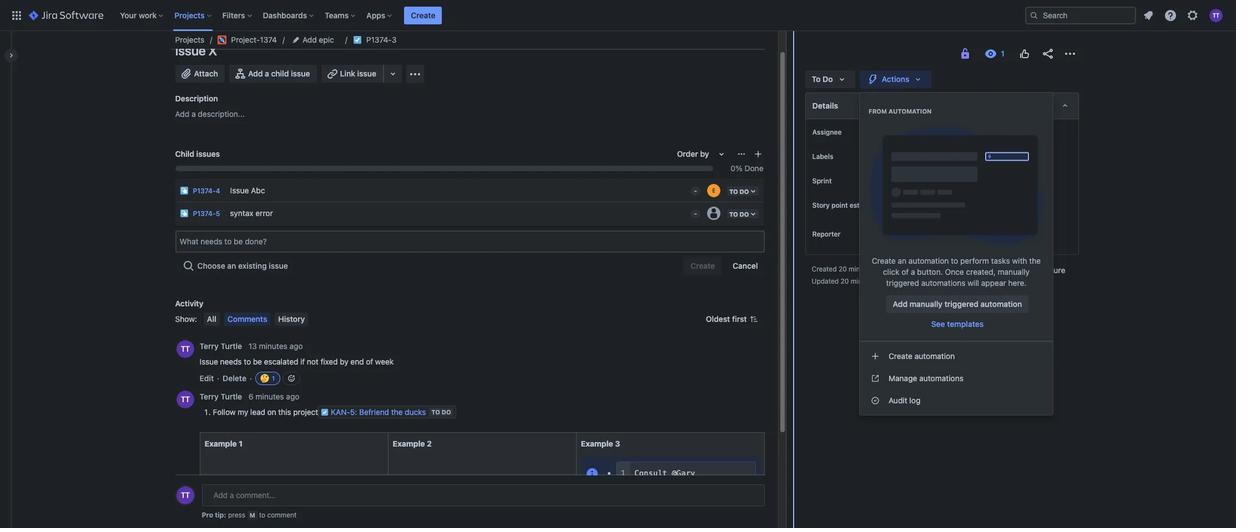 Task type: locate. For each thing, give the bounding box(es) containing it.
p1374-5 link
[[193, 210, 220, 218]]

Search field
[[1025, 6, 1136, 24]]

ago left "button."
[[875, 265, 887, 274]]

create right apps "dropdown button"
[[411, 10, 435, 20]]

panel info image
[[585, 468, 599, 481]]

the left ducks
[[391, 408, 403, 417]]

create for create
[[411, 10, 435, 20]]

terry
[[200, 342, 219, 352], [200, 393, 219, 402]]

to do button
[[805, 70, 855, 88]]

create inside group
[[889, 352, 913, 361]]

child
[[175, 149, 194, 159]]

choose an existing issue
[[197, 261, 288, 271]]

terry turtle for 6 minutes ago
[[200, 393, 242, 402]]

0 horizontal spatial a
[[192, 109, 196, 119]]

projects up projects link
[[174, 10, 205, 20]]

2 horizontal spatial to
[[951, 256, 958, 266]]

issue type: subtask image left p1374-4 link in the top left of the page
[[180, 187, 188, 195]]

3 example from the left
[[581, 440, 613, 449]]

1 vertical spatial -
[[694, 210, 697, 218]]

of inside create an automation to perform tasks with the click of a button. once created, manually triggered automations will appear here.
[[902, 268, 909, 277]]

0 vertical spatial 20
[[839, 265, 847, 274]]

5
[[216, 210, 220, 218]]

your profile and settings image
[[1209, 9, 1223, 22]]

- button left unassigned icon
[[686, 203, 702, 220]]

1 horizontal spatial manually
[[998, 268, 1030, 277]]

0
[[731, 164, 735, 173]]

1 horizontal spatial 3
[[615, 440, 620, 449]]

all
[[207, 315, 216, 324]]

add left the child
[[248, 69, 263, 78]]

triggered inside create an automation to perform tasks with the click of a button. once created, manually triggered automations will appear here.
[[886, 279, 919, 288]]

ago up this
[[286, 393, 299, 402]]

p1374- up p1374-5
[[193, 187, 216, 195]]

1 horizontal spatial a
[[265, 69, 269, 78]]

0 vertical spatial automation
[[909, 256, 949, 266]]

to inside dropdown button
[[812, 74, 821, 84]]

m
[[249, 512, 255, 520]]

%
[[735, 164, 743, 173]]

automation down appear
[[981, 300, 1022, 309]]

1 terry from the top
[[200, 342, 219, 352]]

0 vertical spatial do
[[823, 74, 833, 84]]

1
[[271, 375, 275, 382], [239, 440, 243, 449]]

0 vertical spatial turtle
[[221, 342, 242, 352]]

p1374- left copy link to issue icon at the top left of page
[[366, 35, 392, 44]]

2 vertical spatial issue
[[200, 357, 218, 367]]

0 vertical spatial to do
[[812, 74, 833, 84]]

1 none from the top
[[907, 152, 926, 162]]

2 terry turtle from the top
[[200, 393, 242, 402]]

20 right updated
[[841, 278, 849, 286]]

terry turtle
[[200, 342, 242, 352], [200, 393, 242, 402]]

delete
[[223, 374, 246, 384]]

automation inside create an automation to perform tasks with the click of a button. once created, manually triggered automations will appear here.
[[909, 256, 949, 266]]

by right order
[[700, 149, 709, 159]]

help image
[[1164, 9, 1177, 22]]

@gary
[[672, 470, 695, 478]]

manage automations
[[889, 374, 964, 384]]

1 horizontal spatial 1
[[271, 375, 275, 382]]

project
[[293, 408, 318, 417]]

1 example from the left
[[205, 440, 237, 449]]

1 vertical spatial a
[[192, 109, 196, 119]]

issue for issue needs to be escalated if not fixed by end of week
[[200, 357, 218, 367]]

0 vertical spatial the
[[1029, 256, 1041, 266]]

ago
[[875, 265, 887, 274], [878, 278, 889, 286], [290, 342, 303, 352], [286, 393, 299, 402]]

1 vertical spatial create
[[872, 256, 896, 266]]

0 vertical spatial 1
[[271, 375, 275, 382]]

1 - from the top
[[694, 187, 697, 195]]

jira software image
[[29, 9, 103, 22], [29, 9, 103, 22]]

1 turtle from the top
[[221, 342, 242, 352]]

story
[[812, 201, 830, 210]]

1 horizontal spatial to do
[[812, 74, 833, 84]]

create inside button
[[411, 10, 435, 20]]

1 vertical spatial projects
[[175, 35, 204, 44]]

0 vertical spatial to
[[951, 256, 958, 266]]

automations down create automation link
[[919, 374, 964, 384]]

a down description
[[192, 109, 196, 119]]

1 vertical spatial 20
[[841, 278, 849, 286]]

do right ducks
[[442, 409, 451, 416]]

group
[[860, 341, 1053, 416]]

an inside create an automation to perform tasks with the click of a button. once created, manually triggered automations will appear here.
[[898, 256, 906, 266]]

add down click at bottom
[[893, 300, 908, 309]]

menu containing create an automation to perform tasks with the click of a button. once created, manually triggered automations will appear here.
[[860, 93, 1053, 416]]

an right choose
[[227, 261, 236, 271]]

a left the child
[[265, 69, 269, 78]]

5:
[[350, 408, 357, 417]]

link web pages and more image
[[386, 67, 400, 80]]

create up click at bottom
[[872, 256, 896, 266]]

to right the m
[[259, 512, 265, 520]]

0 vertical spatial terry turtle
[[200, 342, 242, 352]]

0 horizontal spatial triggered
[[886, 279, 919, 288]]

0 vertical spatial a
[[265, 69, 269, 78]]

create up manage
[[889, 352, 913, 361]]

triggered
[[886, 279, 919, 288], [945, 300, 979, 309]]

6 minutes ago
[[249, 393, 299, 402]]

turtle up follow
[[221, 393, 242, 402]]

to
[[812, 74, 821, 84], [431, 409, 440, 416]]

to up once
[[951, 256, 958, 266]]

show:
[[175, 315, 197, 324]]

2 turtle from the top
[[221, 393, 242, 402]]

add inside button
[[248, 69, 263, 78]]

Child issues field
[[176, 232, 764, 252]]

- left unassigned icon
[[694, 210, 697, 218]]

add manually triggered automation
[[893, 300, 1022, 309]]

0 vertical spatial manually
[[998, 268, 1030, 277]]

to up details at the right
[[812, 74, 821, 84]]

add inside dropdown button
[[303, 35, 317, 44]]

do
[[823, 74, 833, 84], [442, 409, 451, 416]]

do up details at the right
[[823, 74, 833, 84]]

to do inside dropdown button
[[812, 74, 833, 84]]

0 vertical spatial projects
[[174, 10, 205, 20]]

1 vertical spatial issue
[[230, 186, 249, 195]]

projects inside 'projects' dropdown button
[[174, 10, 205, 20]]

example
[[205, 440, 237, 449], [393, 440, 425, 449], [581, 440, 613, 449]]

0 horizontal spatial of
[[366, 357, 373, 367]]

x
[[208, 43, 217, 58]]

0 vertical spatial -
[[694, 187, 697, 195]]

2 vertical spatial p1374-
[[193, 210, 216, 218]]

1 terry turtle from the top
[[200, 342, 242, 352]]

-
[[694, 187, 697, 195], [694, 210, 697, 218]]

by left end
[[340, 357, 348, 367]]

0 horizontal spatial an
[[227, 261, 236, 271]]

minutes
[[849, 265, 874, 274], [851, 278, 876, 286], [259, 342, 287, 352], [256, 393, 284, 402]]

1 vertical spatial terry
[[200, 393, 219, 402]]

an up click at bottom
[[898, 256, 906, 266]]

add inside from automation group
[[893, 300, 908, 309]]

p1374- down p1374-4 link in the top left of the page
[[193, 210, 216, 218]]

issue left abc
[[230, 186, 249, 195]]

automation
[[889, 108, 932, 115]]

menu bar
[[201, 313, 311, 326]]

triggered down click at bottom
[[886, 279, 919, 288]]

1 vertical spatial p1374-
[[193, 187, 216, 195]]

add manually triggered automation link
[[886, 296, 1029, 314]]

a
[[265, 69, 269, 78], [192, 109, 196, 119], [911, 268, 915, 277]]

configure
[[1029, 266, 1065, 275]]

none for labels
[[907, 152, 926, 162]]

0 horizontal spatial example
[[205, 440, 237, 449]]

0 horizontal spatial by
[[340, 357, 348, 367]]

1 horizontal spatial of
[[902, 268, 909, 277]]

issue left "x"
[[175, 43, 206, 58]]

example up panel info image on the bottom left
[[581, 440, 613, 449]]

edit button
[[200, 374, 214, 385]]

2 - from the top
[[694, 210, 697, 218]]

example 1
[[205, 440, 244, 449]]

issue for issue abc
[[230, 186, 249, 195]]

example left "2" on the bottom left of page
[[393, 440, 425, 449]]

- button left assignee: eloisefrancis23 icon at the top right
[[686, 180, 702, 198]]

terry turtle up follow
[[200, 393, 242, 402]]

estimate
[[850, 201, 878, 210]]

follow my lead on this project
[[213, 408, 318, 417]]

dashboards button
[[260, 6, 318, 24]]

projects for 'projects' dropdown button
[[174, 10, 205, 20]]

minutes right updated
[[851, 278, 876, 286]]

2 - button from the top
[[686, 203, 702, 220]]

2 vertical spatial a
[[911, 268, 915, 277]]

order by
[[677, 149, 709, 159]]

apps
[[366, 10, 385, 20]]

1 horizontal spatial an
[[898, 256, 906, 266]]

1 vertical spatial - button
[[686, 203, 702, 220]]

manage automations link
[[860, 368, 1053, 390]]

to right ducks
[[431, 409, 440, 416]]

p1374-3
[[366, 35, 397, 44]]

1 horizontal spatial by
[[700, 149, 709, 159]]

automations inside create an automation to perform tasks with the click of a button. once created, manually triggered automations will appear here.
[[921, 279, 966, 288]]

20 right created
[[839, 265, 847, 274]]

0 vertical spatial create
[[411, 10, 435, 20]]

1 down my
[[239, 440, 243, 449]]

1 vertical spatial terry turtle
[[200, 393, 242, 402]]

2 example from the left
[[393, 440, 425, 449]]

1 vertical spatial manually
[[910, 300, 943, 309]]

of right click at bottom
[[902, 268, 909, 277]]

primary element
[[7, 0, 1025, 31]]

2 terry from the top
[[200, 393, 219, 402]]

a inside create an automation to perform tasks with the click of a button. once created, manually triggered automations will appear here.
[[911, 268, 915, 277]]

issue
[[175, 43, 206, 58], [230, 186, 249, 195], [200, 357, 218, 367]]

1 vertical spatial do
[[442, 409, 451, 416]]

create an automation to perform tasks with the click of a button. once created, manually triggered automations will appear here.
[[872, 256, 1041, 288]]

p1374- for 4
[[193, 187, 216, 195]]

manually up see
[[910, 300, 943, 309]]

1 vertical spatial triggered
[[945, 300, 979, 309]]

to do right ducks
[[431, 409, 451, 416]]

terry for 13 minutes ago
[[200, 342, 219, 352]]

banner
[[0, 0, 1236, 31]]

2 vertical spatial automation
[[915, 352, 955, 361]]

1 right :thinking: image
[[271, 375, 275, 382]]

of right end
[[366, 357, 373, 367]]

- button for error
[[686, 203, 702, 220]]

2 issue type: subtask image from the top
[[180, 209, 188, 218]]

0 vertical spatial p1374-
[[366, 35, 392, 44]]

unassigned image
[[707, 207, 720, 220]]

1 vertical spatial to
[[244, 357, 251, 367]]

0 vertical spatial to
[[812, 74, 821, 84]]

1 horizontal spatial do
[[823, 74, 833, 84]]

0 vertical spatial issue type: subtask image
[[180, 187, 188, 195]]

a for description...
[[192, 109, 196, 119]]

0 vertical spatial issue
[[175, 43, 206, 58]]

add app image
[[409, 67, 422, 81]]

turtle up needs
[[221, 342, 242, 352]]

your work button
[[117, 6, 168, 24]]

add reaction image
[[287, 375, 296, 384]]

appswitcher icon image
[[10, 9, 23, 22]]

terry for 6 minutes ago
[[200, 393, 219, 402]]

13
[[249, 342, 257, 352]]

terry turtle up needs
[[200, 342, 242, 352]]

ago down click at bottom
[[878, 278, 889, 286]]

issue type: subtask image left p1374-5
[[180, 209, 188, 218]]

comments
[[227, 315, 267, 324]]

a inside button
[[265, 69, 269, 78]]

add down description
[[175, 109, 189, 119]]

3 for p1374-3
[[392, 35, 397, 44]]

a left "button."
[[911, 268, 915, 277]]

button.
[[917, 268, 943, 277]]

1 vertical spatial the
[[391, 408, 403, 417]]

1 vertical spatial to
[[431, 409, 440, 416]]

add a description...
[[175, 109, 245, 119]]

sprint
[[812, 177, 832, 185]]

4
[[216, 187, 220, 195]]

issue right existing
[[269, 261, 288, 271]]

issue up the edit on the bottom
[[200, 357, 218, 367]]

0 horizontal spatial the
[[391, 408, 403, 417]]

0 vertical spatial of
[[902, 268, 909, 277]]

manually up here.
[[998, 268, 1030, 277]]

create inside create an automation to perform tasks with the click of a button. once created, manually triggered automations will appear here.
[[872, 256, 896, 266]]

menu
[[860, 93, 1053, 416]]

terry down the edit button
[[200, 393, 219, 402]]

create
[[411, 10, 435, 20], [872, 256, 896, 266], [889, 352, 913, 361]]

0 horizontal spatial issue
[[269, 261, 288, 271]]

automation up "button."
[[909, 256, 949, 266]]

1 horizontal spatial the
[[1029, 256, 1041, 266]]

edit
[[200, 374, 214, 384]]

group containing create automation
[[860, 341, 1053, 416]]

kan-
[[331, 408, 350, 417]]

- button
[[686, 180, 702, 198], [686, 203, 702, 220]]

2 vertical spatial none
[[907, 201, 926, 210]]

add left epic
[[303, 35, 317, 44]]

the right the with on the right of the page
[[1029, 256, 1041, 266]]

1 horizontal spatial to
[[259, 512, 265, 520]]

p1374-
[[366, 35, 392, 44], [193, 187, 216, 195], [193, 210, 216, 218]]

1 vertical spatial none
[[907, 177, 926, 186]]

0 vertical spatial none
[[907, 152, 926, 162]]

example for example 3
[[581, 440, 613, 449]]

projects link
[[175, 33, 204, 47]]

2 horizontal spatial a
[[911, 268, 915, 277]]

1 - button from the top
[[686, 180, 702, 198]]

0 vertical spatial 3
[[392, 35, 397, 44]]

p1374- inside the p1374-3 link
[[366, 35, 392, 44]]

2 horizontal spatial issue
[[357, 69, 376, 78]]

task image
[[353, 36, 362, 44]]

2 vertical spatial to
[[259, 512, 265, 520]]

on
[[267, 408, 276, 417]]

terry down all button
[[200, 342, 219, 352]]

project-1374 link
[[218, 33, 277, 47]]

- button for abc
[[686, 180, 702, 198]]

issue actions image
[[737, 150, 746, 159]]

1 vertical spatial turtle
[[221, 393, 242, 402]]

to left be
[[244, 357, 251, 367]]

example for example 1
[[205, 440, 237, 449]]

an inside button
[[227, 261, 236, 271]]

1 vertical spatial 3
[[615, 440, 620, 449]]

labels
[[812, 153, 833, 161]]

attach
[[194, 69, 218, 78]]

to do up details at the right
[[812, 74, 833, 84]]

configure link
[[1007, 262, 1072, 280]]

0 vertical spatial by
[[700, 149, 709, 159]]

issue type: subtask image
[[180, 187, 188, 195], [180, 209, 188, 218]]

here.
[[1008, 279, 1027, 288]]

20
[[839, 265, 847, 274], [841, 278, 849, 286]]

not
[[307, 357, 318, 367]]

0 vertical spatial automations
[[921, 279, 966, 288]]

0 vertical spatial triggered
[[886, 279, 919, 288]]

1 vertical spatial issue type: subtask image
[[180, 209, 188, 218]]

1 vertical spatial to do
[[431, 409, 451, 416]]

syntax error
[[230, 208, 273, 218]]

copy as text image
[[735, 468, 749, 482]]

1 vertical spatial automations
[[919, 374, 964, 384]]

1 vertical spatial 1
[[239, 440, 243, 449]]

issue right the child
[[291, 69, 310, 78]]

press
[[228, 512, 245, 520]]

automations down once
[[921, 279, 966, 288]]

:thinking: image
[[260, 375, 269, 384]]

0 vertical spatial terry
[[200, 342, 219, 352]]

1 horizontal spatial example
[[393, 440, 425, 449]]

notifications image
[[1142, 9, 1155, 22]]

0 vertical spatial - button
[[686, 180, 702, 198]]

1 horizontal spatial issue
[[291, 69, 310, 78]]

2 horizontal spatial example
[[581, 440, 613, 449]]

0 horizontal spatial manually
[[910, 300, 943, 309]]

0 horizontal spatial to do
[[431, 409, 451, 416]]

automation up manage automations
[[915, 352, 955, 361]]

to do
[[812, 74, 833, 84], [431, 409, 451, 416]]

2 none from the top
[[907, 177, 926, 186]]

2 vertical spatial create
[[889, 352, 913, 361]]

issue right link
[[357, 69, 376, 78]]

example 3
[[581, 440, 620, 449]]

order
[[677, 149, 698, 159]]

link issue button
[[321, 65, 384, 83]]

- left assignee: eloisefrancis23 icon at the top right
[[694, 187, 697, 195]]

your
[[120, 10, 137, 20]]

example down follow
[[205, 440, 237, 449]]

0 horizontal spatial 3
[[392, 35, 397, 44]]

1 horizontal spatial to
[[812, 74, 821, 84]]

details
[[812, 101, 838, 110]]

1 issue type: subtask image from the top
[[180, 187, 188, 195]]

issue for issue x
[[175, 43, 206, 58]]

week
[[375, 357, 394, 367]]

triggered up templates
[[945, 300, 979, 309]]

of
[[902, 268, 909, 277], [366, 357, 373, 367]]

projects down 'projects' dropdown button
[[175, 35, 204, 44]]



Task type: describe. For each thing, give the bounding box(es) containing it.
cancel
[[733, 261, 758, 271]]

audit
[[889, 396, 907, 406]]

child
[[271, 69, 289, 78]]

story point estimate
[[812, 201, 878, 210]]

newest first image
[[749, 315, 758, 324]]

choose an existing issue button
[[175, 258, 295, 275]]

to inside create an automation to perform tasks with the click of a button. once created, manually triggered automations will appear here.
[[951, 256, 958, 266]]

the inside create an automation to perform tasks with the click of a button. once created, manually triggered automations will appear here.
[[1029, 256, 1041, 266]]

13 minutes ago
[[249, 342, 303, 352]]

done
[[745, 164, 764, 173]]

from
[[869, 108, 887, 115]]

choose
[[197, 261, 225, 271]]

created,
[[966, 268, 996, 277]]

description
[[175, 94, 218, 103]]

updated
[[812, 278, 839, 286]]

profile image of terry turtle image
[[176, 487, 194, 505]]

none for sprint
[[907, 177, 926, 186]]

create child image
[[754, 150, 762, 159]]

will
[[968, 279, 979, 288]]

created
[[812, 265, 837, 274]]

issue abc
[[230, 186, 265, 195]]

0 % done
[[731, 164, 764, 173]]

first
[[732, 315, 747, 324]]

escalated
[[264, 357, 298, 367]]

from automation
[[869, 108, 932, 115]]

actions button
[[860, 70, 932, 88]]

apps button
[[363, 6, 397, 24]]

1 inside 1 button
[[271, 375, 275, 382]]

search image
[[1030, 11, 1039, 20]]

befriend
[[359, 408, 389, 417]]

0 horizontal spatial do
[[442, 409, 451, 416]]

add for add a child issue
[[248, 69, 263, 78]]

sidebar navigation image
[[0, 44, 24, 67]]

ducks
[[405, 408, 426, 417]]

from automation group
[[860, 96, 1053, 338]]

copy link to issue image
[[394, 35, 403, 44]]

error
[[255, 208, 273, 218]]

projects for projects link
[[175, 35, 204, 44]]

assignee: eloisefrancis23 image
[[707, 184, 720, 198]]

see
[[931, 320, 945, 329]]

an for existing
[[227, 261, 236, 271]]

add for add a description...
[[175, 109, 189, 119]]

0 horizontal spatial 1
[[239, 440, 243, 449]]

vote options: no one has voted for this issue yet. image
[[1018, 47, 1031, 61]]

3 none from the top
[[907, 201, 926, 210]]

add for add epic
[[303, 35, 317, 44]]

oldest first button
[[699, 313, 765, 326]]

audit log link
[[860, 390, 1053, 412]]

your work
[[120, 10, 157, 20]]

consult
[[634, 470, 667, 478]]

copy link to comment image
[[305, 342, 314, 351]]

create for create an automation to perform tasks with the click of a button. once created, manually triggered automations will appear here.
[[872, 256, 896, 266]]

manually inside create an automation to perform tasks with the click of a button. once created, manually triggered automations will appear here.
[[998, 268, 1030, 277]]

project-1374
[[231, 35, 277, 44]]

- for issue abc
[[694, 187, 697, 195]]

project-
[[231, 35, 260, 44]]

link issue
[[340, 69, 376, 78]]

minutes left click at bottom
[[849, 265, 874, 274]]

assignee pin to top. only you can see pinned fields. image
[[844, 128, 853, 137]]

see templates
[[931, 320, 984, 329]]

tasks
[[991, 256, 1010, 266]]

needs
[[220, 357, 242, 367]]

existing
[[238, 261, 267, 271]]

issue abc link
[[226, 180, 686, 202]]

lead
[[250, 408, 265, 417]]

filters button
[[219, 6, 256, 24]]

created 20 minutes ago updated 20 minutes ago
[[812, 265, 889, 286]]

1 vertical spatial of
[[366, 357, 373, 367]]

minutes up on
[[256, 393, 284, 402]]

story point estimate pin to top. only you can see pinned fields. image
[[815, 210, 823, 219]]

point
[[831, 201, 848, 210]]

syntax
[[230, 208, 253, 218]]

by inside order by dropdown button
[[700, 149, 709, 159]]

settings image
[[1186, 9, 1199, 22]]

click
[[883, 268, 899, 277]]

terry turtle for 13 minutes ago
[[200, 342, 242, 352]]

ago left copy link to comment image
[[290, 342, 303, 352]]

3 for example 3
[[615, 440, 620, 449]]

2
[[427, 440, 432, 449]]

issue type: subtask image for issue abc
[[180, 187, 188, 195]]

0 horizontal spatial to
[[431, 409, 440, 416]]

1 vertical spatial automation
[[981, 300, 1022, 309]]

all button
[[204, 313, 220, 326]]

assignee
[[812, 128, 842, 137]]

description...
[[198, 109, 245, 119]]

cancel button
[[726, 258, 765, 275]]

automations inside group
[[919, 374, 964, 384]]

1 vertical spatial by
[[340, 357, 348, 367]]

consult @gary
[[634, 470, 695, 478]]

link
[[340, 69, 355, 78]]

1374
[[260, 35, 277, 44]]

create for create automation
[[889, 352, 913, 361]]

a for child
[[265, 69, 269, 78]]

activity
[[175, 299, 203, 309]]

attach button
[[175, 65, 225, 83]]

banner containing your work
[[0, 0, 1236, 31]]

once
[[945, 268, 964, 277]]

add a child issue
[[248, 69, 310, 78]]

Add a comment… field
[[202, 485, 765, 507]]

turtle for 13 minutes ago
[[221, 342, 242, 352]]

issue needs to be escalated if not fixed by end of week
[[200, 357, 394, 367]]

p1374- for 3
[[366, 35, 392, 44]]

create automation
[[889, 352, 955, 361]]

1 horizontal spatial triggered
[[945, 300, 979, 309]]

6
[[249, 393, 253, 402]]

be
[[253, 357, 262, 367]]

filters
[[222, 10, 245, 20]]

project 1374 image
[[218, 36, 227, 44]]

fixed
[[321, 357, 338, 367]]

comment
[[267, 512, 297, 520]]

manage
[[889, 374, 917, 384]]

templates
[[947, 320, 984, 329]]

issue type: subtask image for syntax error
[[180, 209, 188, 218]]

perform
[[960, 256, 989, 266]]

see templates link
[[925, 316, 990, 334]]

actions image
[[1063, 47, 1077, 61]]

issue for choose an existing issue
[[269, 261, 288, 271]]

issue for add a child issue
[[291, 69, 310, 78]]

syntax error link
[[226, 203, 686, 225]]

:thinking: image
[[260, 375, 269, 384]]

do inside the to do dropdown button
[[823, 74, 833, 84]]

reporter
[[812, 230, 841, 239]]

delete button
[[223, 374, 246, 385]]

history button
[[275, 313, 308, 326]]

add for add manually triggered automation
[[893, 300, 908, 309]]

- for syntax error
[[694, 210, 697, 218]]

turtle for 6 minutes ago
[[221, 393, 242, 402]]

my
[[238, 408, 248, 417]]

pro
[[202, 512, 213, 520]]

example for example 2
[[393, 440, 425, 449]]

issue inside "button"
[[357, 69, 376, 78]]

appear
[[981, 279, 1006, 288]]

turn on wrap image
[[715, 468, 729, 482]]

details element
[[805, 93, 1079, 119]]

an for automation
[[898, 256, 906, 266]]

p1374-3 link
[[366, 33, 397, 47]]

minutes up escalated
[[259, 342, 287, 352]]

end
[[350, 357, 364, 367]]

child issues
[[175, 149, 220, 159]]

p1374- for 5
[[193, 210, 216, 218]]

share image
[[1041, 47, 1054, 61]]

menu bar containing all
[[201, 313, 311, 326]]

0 horizontal spatial to
[[244, 357, 251, 367]]



Task type: vqa. For each thing, say whether or not it's contained in the screenshot.
complete
no



